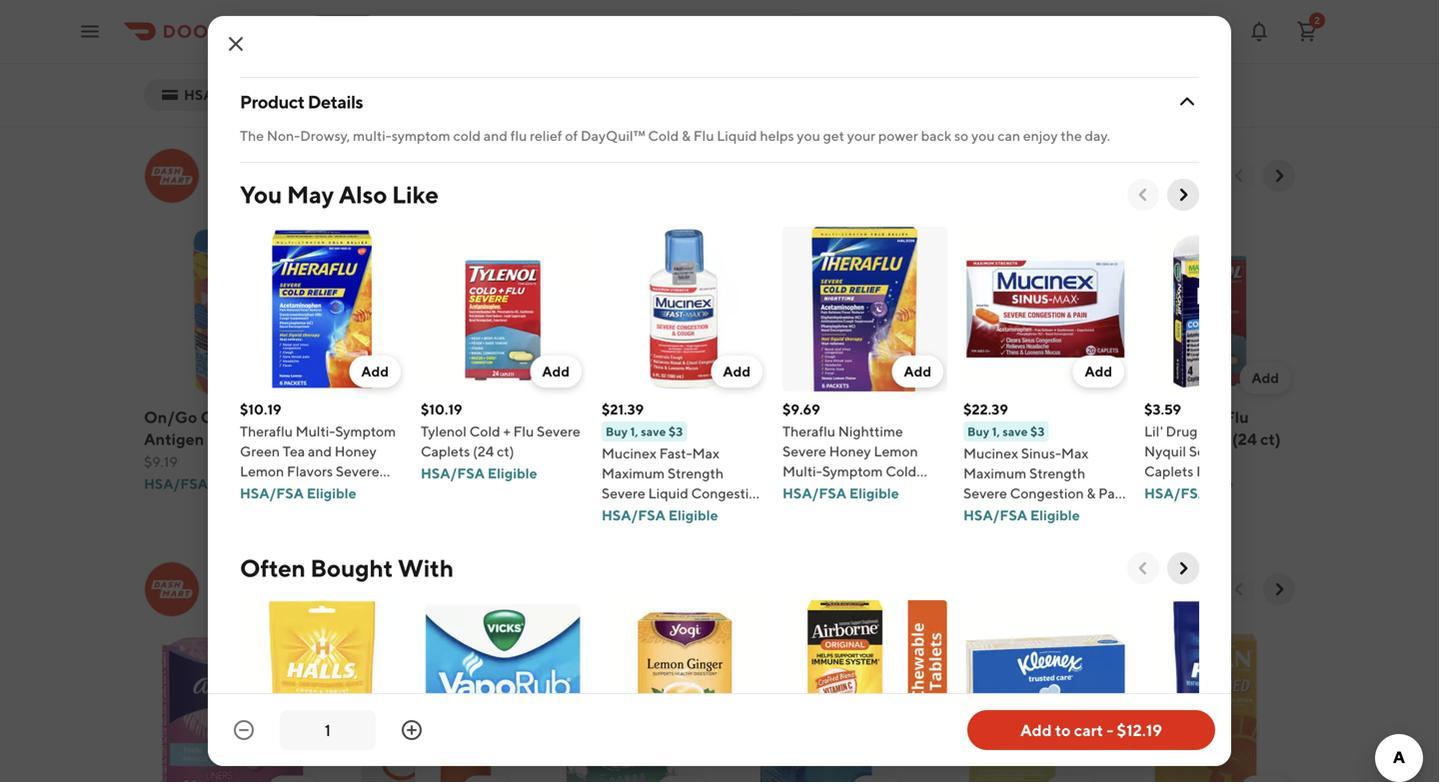 Task type: vqa. For each thing, say whether or not it's contained in the screenshot.
Often
yes



Task type: locate. For each thing, give the bounding box(es) containing it.
drowsy inside claritin 24 hour non- drowsy allergy relief tablets (10 ct) $14.99
[[922, 16, 978, 35]]

ct) inside claritin 24 hour non- drowsy allergy relief tablets (10 ct) $14.99
[[1007, 38, 1028, 57]]

buy for mucinex sinus-max maximum strength severe congestion & pain caplets (20 ct)
[[968, 425, 990, 439]]

from dashmart down stock
[[216, 182, 329, 201]]

1 horizontal spatial drops
[[1031, 430, 1075, 449]]

tylenol cold + flu severe caplets (24 ct) image for tylenol
[[1117, 220, 1296, 399]]

you
[[797, 127, 821, 144], [972, 127, 995, 144]]

2 min from the top
[[389, 596, 416, 615]]

theraflu inside $9.69 theraflu nighttime severe honey lemon multi-symptom cold relief packets (6 ct)
[[783, 423, 836, 440]]

increase quantity by 1 image
[[400, 719, 424, 743]]

add for $10.19 hsa/fsa eligible
[[863, 370, 890, 387]]

halls relief honey lemon cough drops (30 ct) $3.59 hsa/fsa eligible
[[922, 408, 1075, 514]]

dashmart down intimate wellness
[[258, 596, 329, 615]]

and for flu
[[484, 127, 508, 144]]

1 horizontal spatial non-
[[339, 16, 377, 35]]

drops inside halls relief honey lemon cough drops (30 ct) $3.59 hsa/fsa eligible
[[1031, 430, 1075, 449]]

(4
[[1204, 483, 1217, 500]]

$10.19 inside $10.19 tylenol cold + flu severe caplets (24 ct) hsa/fsa eligible
[[421, 401, 462, 418]]

1 drowsy from the left
[[377, 16, 433, 35]]

1 vertical spatial (20
[[1016, 505, 1038, 522]]

tea inside theraflu multi- symptom green tea and honey lemon flavors severe cold medicine powder packets (6 ct)
[[852, 430, 878, 449]]

stock
[[243, 150, 305, 179]]

0 horizontal spatial maximum
[[602, 465, 665, 482]]

ct) down ply
[[1251, 16, 1271, 35]]

(20 down sinus-
[[1016, 505, 1038, 522]]

1 vertical spatial oz)
[[483, 430, 507, 449]]

1 horizontal spatial max
[[1062, 445, 1089, 462]]

0 horizontal spatial $12.19
[[339, 454, 377, 471]]

theraflu
[[533, 408, 596, 427], [728, 408, 790, 427], [240, 423, 293, 440], [783, 423, 836, 440]]

strength inside $22.39 buy 1, save $3 mucinex sinus-max maximum strength severe congestion & pain caplets (20 ct)
[[1030, 465, 1086, 482]]

relief inside $9.69 theraflu nighttime severe honey lemon multi-symptom cold relief packets (6 ct)
[[783, 483, 820, 500]]

cough down $22.39 on the bottom right of the page
[[977, 430, 1027, 449]]

ct) inside zyrtec allergy tablets 10 mg (5 ct)
[[795, 16, 815, 35]]

ply
[[1252, 0, 1275, 13]]

1 see all link from the top
[[1138, 160, 1208, 192]]

dialog
[[208, 16, 1310, 783]]

congestion down sinus-
[[1010, 485, 1084, 502]]

0 in cart. click to edit quantity image for always pure cotton with flexfoam size 5 extra heavy overnight with wings pads (18 ct) image
[[668, 776, 696, 783]]

see all for in stock essentials
[[1150, 167, 1196, 184]]

hsa/fsa
[[728, 62, 792, 79], [339, 84, 403, 101], [184, 86, 248, 103], [421, 465, 485, 482], [144, 476, 208, 492], [339, 476, 403, 492], [1117, 476, 1181, 492], [240, 485, 304, 502], [783, 485, 847, 502], [1145, 485, 1209, 502], [533, 498, 597, 514], [728, 498, 792, 514], [922, 498, 986, 514], [602, 507, 666, 524], [964, 507, 1028, 524]]

vicks right 19
[[339, 408, 379, 427]]

2 see from the top
[[1150, 581, 1175, 598]]

close image
[[224, 32, 248, 56]]

from down intimate
[[216, 596, 254, 615]]

cold
[[648, 127, 679, 144], [447, 408, 482, 427], [1174, 408, 1210, 427], [470, 423, 500, 440], [1236, 443, 1267, 460], [654, 452, 690, 471], [886, 463, 917, 480], [840, 474, 876, 493], [240, 483, 271, 500]]

one
[[201, 408, 233, 427]]

2 1, from the left
[[992, 425, 1000, 439]]

0 vertical spatial cough
[[977, 430, 1027, 449]]

0 vertical spatial previous button of carousel image
[[1230, 166, 1250, 186]]

ct) right theraflu multi- symptom green tea and honey lemon flavors severe cold medicine powder packets (6 ct)
[[892, 483, 910, 500]]

nighttime left halls
[[838, 423, 903, 440]]

1 vertical spatial all
[[1178, 581, 1196, 598]]

vicks inside vicks dayquil cold & flu relief liquid (8 oz) $12.19 hsa/fsa eligible
[[339, 408, 379, 427]]

1 • 15 min from the top
[[359, 182, 416, 201]]

1 horizontal spatial 1,
[[992, 425, 1000, 439]]

hsa/fsa inside $9.69 hsa/fsa eligible
[[533, 498, 597, 514]]

2 all from the top
[[1178, 581, 1196, 598]]

1 horizontal spatial $12.19
[[1117, 721, 1163, 740]]

packets
[[581, 474, 640, 493], [823, 483, 873, 500], [240, 503, 290, 520], [728, 518, 787, 537]]

maximum inside $3.59 lil' drug store vicks nyquil severe cold & flu caplets maximum strength (4 ct)
[[1197, 463, 1260, 480]]

hsa/fsa inside '$23.99 hsa/fsa eligible'
[[339, 84, 403, 101]]

symptom left (30 at the right of the page
[[822, 463, 883, 480]]

nighttime up fast-
[[599, 408, 676, 427]]

ct) right (8
[[497, 443, 514, 460]]

hsa/fsa inside tylenol cold + flu severe caplets (24 ct) $10.19 hsa/fsa eligible
[[1117, 476, 1181, 492]]

lemon down $21.39
[[640, 430, 691, 449]]

oz) inside vicks dayquil cold & flu relief liquid (8 oz) $12.19 hsa/fsa eligible
[[483, 430, 507, 449]]

maximum down sinus-
[[964, 465, 1027, 482]]

symptom inside $10.19 theraflu multi-symptom green tea and honey lemon flavors severe cold medicine powder packets (6 ct)
[[335, 423, 396, 440]]

0 in cart. click to edit quantity image down the to
[[1057, 776, 1085, 783]]

halls relief honey lemon cough drops (30 ct) image
[[922, 220, 1101, 399], [240, 601, 405, 766]]

• 15 min down 'wellness'
[[359, 596, 416, 615]]

1 horizontal spatial $3.59
[[1145, 401, 1182, 418]]

(20 down soothing
[[648, 60, 674, 79]]

save for fast-
[[641, 425, 666, 439]]

0 horizontal spatial you
[[797, 127, 821, 144]]

3 0 in cart. click to edit quantity image from the left
[[1057, 776, 1085, 783]]

cough down theraflu nighttime severe honey lemon multi-symptom cold relief packets (6 ct)
[[614, 505, 657, 522]]

2 save from the left
[[1003, 425, 1028, 439]]

1 24 from the left
[[206, 0, 225, 13]]

2 buy from the left
[[968, 425, 990, 439]]

multi-
[[793, 408, 840, 427], [296, 423, 335, 440], [533, 452, 580, 471], [783, 463, 822, 480]]

2 • 15 min from the top
[[359, 596, 416, 615]]

flonase 24 hour allergy relief spray $21.99
[[144, 0, 322, 57]]

24 for flonase
[[206, 0, 225, 13]]

0 horizontal spatial tylenol
[[421, 423, 467, 440]]

relief inside vicks dayquil cold & flu relief liquid (8 oz) $12.19 hsa/fsa eligible
[[366, 430, 410, 449]]

1 from from the top
[[216, 182, 254, 201]]

max
[[692, 445, 720, 462], [1062, 445, 1089, 462]]

zyrtec allergy tablets 10 mg (5 ct)
[[728, 0, 890, 35]]

2 0 in cart. click to edit quantity image from the left
[[668, 776, 696, 783]]

covid-
[[236, 408, 297, 427]]

flavors inside theraflu multi- symptom green tea and honey lemon flavors severe cold medicine powder packets (6 ct)
[[728, 474, 782, 493]]

$12.19
[[339, 454, 377, 471], [1117, 721, 1163, 740]]

theraflu multi-symptom green tea and honey lemon flavors severe cold medicine powder packets (6 ct) image
[[728, 220, 906, 399], [240, 227, 405, 392]]

previous button of carousel image
[[1230, 166, 1250, 186], [1134, 559, 1154, 579]]

ct) right (30 at the right of the page
[[952, 452, 973, 471]]

0 in cart. click to edit quantity image down vicks vaporub cough suppressant topical analgesic ointment (1.76 oz) image
[[474, 776, 501, 783]]

stix condoms (12 ct) image
[[922, 634, 1101, 783]]

1 hour from the left
[[228, 0, 266, 13]]

medicine inside $10.19 theraflu multi-symptom green tea and honey lemon flavors severe cold medicine powder packets (6 ct)
[[274, 483, 333, 500]]

children's
[[400, 0, 476, 13]]

1 vertical spatial drops
[[1031, 430, 1075, 449]]

add for on/go one covid-19 antigen home test $9.19 hsa/fsa eligible
[[279, 370, 307, 387]]

2 flonase from the left
[[339, 0, 397, 13]]

save inside $22.39 buy 1, save $3 mucinex sinus-max maximum strength severe congestion & pain caplets (20 ct)
[[1003, 425, 1028, 439]]

intimate
[[216, 564, 310, 593]]

1 horizontal spatial tylenol cold + flu severe caplets (24 ct) image
[[1117, 220, 1296, 399]]

0 horizontal spatial (24
[[473, 443, 494, 460]]

spray inside flonase 24 hour allergy relief spray $21.99
[[191, 16, 234, 35]]

1 vertical spatial $12.19
[[1117, 721, 1163, 740]]

cough inside halls relief honey lemon cough drops (30 ct) $3.59 hsa/fsa eligible
[[977, 430, 1027, 449]]

1 vertical spatial non-
[[339, 16, 377, 35]]

1 vertical spatial see all
[[1150, 581, 1196, 598]]

1 vertical spatial $9.69
[[533, 476, 570, 492]]

0 vertical spatial oz)
[[339, 60, 362, 79]]

2 15 from the top
[[369, 596, 386, 615]]

1 vertical spatial dashmart
[[258, 596, 329, 615]]

strength left (4
[[1145, 483, 1201, 500]]

caplets
[[1171, 430, 1229, 449], [421, 443, 470, 460], [1145, 463, 1194, 480], [964, 505, 1013, 522]]

may
[[287, 180, 334, 209]]

save up fast-
[[641, 425, 666, 439]]

nyquil
[[1145, 443, 1187, 460]]

+ inside mucinex instasoothe honey & echinacea sore throat + soothing comfort drops (20 ct)
[[623, 38, 632, 57]]

min down with
[[389, 596, 416, 615]]

0 horizontal spatial +
[[503, 423, 511, 440]]

$3 up fast-
[[669, 425, 683, 439]]

1 horizontal spatial liquid
[[648, 485, 689, 502]]

buy down $22.39 on the bottom right of the page
[[968, 425, 990, 439]]

flonase up nasal in the left of the page
[[339, 0, 397, 13]]

non- inside claritin 24 hour non- drowsy allergy relief tablets (10 ct) $14.99
[[1044, 0, 1083, 13]]

hsa/fsa inside $10.19 hsa/fsa eligible
[[728, 498, 792, 514]]

2 vertical spatial oz)
[[738, 505, 758, 522]]

1 min from the top
[[389, 182, 416, 201]]

tablets
[[836, 0, 890, 13], [922, 38, 977, 57]]

flonase
[[144, 0, 203, 13], [339, 0, 397, 13]]

$9.19
[[144, 454, 178, 471]]

10
[[728, 16, 746, 35]]

theraflu multi-symptom green tea and honey lemon flavors severe cold medicine powder packets (6 ct) image for theraflu multi- symptom green tea and honey lemon flavors severe cold medicine powder packets (6 ct)
[[728, 220, 906, 399]]

add to cart - $12.19 button
[[968, 711, 1216, 751]]

ct) down fast-
[[662, 474, 683, 493]]

1 horizontal spatial theraflu nighttime severe honey lemon multi-symptom cold relief packets (6 ct) image
[[783, 227, 948, 392]]

$9.69
[[783, 401, 820, 418], [533, 476, 570, 492]]

previous button of carousel image for next button of carousel icon to the bottom
[[1230, 580, 1250, 600]]

1 horizontal spatial 0 in cart. click to edit quantity image
[[863, 776, 890, 783]]

eligible inside $9.69 hsa/fsa eligible
[[600, 498, 650, 514]]

+ right "drug" at the bottom of the page
[[1213, 408, 1222, 427]]

1 horizontal spatial mucinex
[[602, 445, 657, 462]]

0 in cart. click to edit quantity image
[[279, 776, 307, 783], [668, 776, 696, 783], [1252, 776, 1280, 783]]

0 vertical spatial min
[[389, 182, 416, 201]]

caplets inside $10.19 tylenol cold + flu severe caplets (24 ct) hsa/fsa eligible
[[421, 443, 470, 460]]

&
[[585, 16, 596, 35], [682, 127, 691, 144], [486, 408, 496, 427], [1270, 443, 1279, 460], [1087, 485, 1096, 502], [602, 505, 611, 522]]

and up $10.19 hsa/fsa eligible
[[728, 452, 756, 471]]

non- up stock
[[267, 127, 300, 144]]

1 horizontal spatial 0 in cart. click to edit quantity image
[[668, 776, 696, 783]]

15
[[369, 182, 386, 201], [369, 596, 386, 615]]

maximum up (4
[[1197, 463, 1260, 480]]

0 vertical spatial • 15 min
[[359, 182, 416, 201]]

(24 inside tylenol cold + flu severe caplets (24 ct) $10.19 hsa/fsa eligible
[[1232, 430, 1257, 449]]

1 15 from the top
[[369, 182, 386, 201]]

tylenol inside $10.19 tylenol cold + flu severe caplets (24 ct) hsa/fsa eligible
[[421, 423, 467, 440]]

$10.19 inside $10.19 hsa/fsa eligible
[[728, 476, 768, 492]]

save inside $21.39 buy 1, save $3 mucinex fast-max maximum strength severe liquid congestion & cough medicine (6 oz)
[[641, 425, 666, 439]]

lemon down halls
[[922, 430, 974, 449]]

1 buy from the left
[[606, 425, 628, 439]]

non- up $23.99
[[339, 16, 377, 35]]

liquid down dayquil at the left of the page
[[414, 430, 461, 449]]

sinus-
[[1021, 445, 1062, 462]]

1 horizontal spatial (24
[[1232, 430, 1257, 449]]

1 all from the top
[[1178, 167, 1196, 184]]

add for tylenol cold + flu severe caplets (24 ct) $10.19 hsa/fsa eligible
[[1252, 370, 1280, 387]]

green inside $10.19 theraflu multi-symptom green tea and honey lemon flavors severe cold medicine powder packets (6 ct)
[[240, 443, 280, 460]]

flu inside vicks dayquil cold & flu relief liquid (8 oz) $12.19 hsa/fsa eligible
[[339, 430, 363, 449]]

always pure cotton with flexfoam size 5 extra heavy overnight with wings pads (18 ct) image
[[533, 634, 712, 783]]

decrease quantity by 1 image
[[232, 719, 256, 743]]

ct) up often bought with
[[309, 503, 327, 520]]

1 vertical spatial liquid
[[414, 430, 461, 449]]

$3
[[669, 425, 683, 439], [1031, 425, 1045, 439]]

0 horizontal spatial $9.69
[[533, 476, 570, 492]]

1 vertical spatial previous button of carousel image
[[1230, 580, 1250, 600]]

flu
[[511, 127, 527, 144]]

2 drowsy from the left
[[922, 16, 978, 35]]

add button
[[349, 356, 401, 388], [349, 356, 401, 388], [530, 356, 582, 388], [530, 356, 582, 388], [711, 356, 763, 388], [711, 356, 763, 388], [892, 356, 944, 388], [892, 356, 944, 388], [1073, 356, 1125, 388], [1073, 356, 1125, 388], [267, 363, 319, 395], [267, 363, 319, 395], [462, 363, 513, 395], [462, 363, 513, 395], [656, 363, 708, 395], [656, 363, 708, 395], [851, 363, 902, 395], [851, 363, 902, 395], [1045, 363, 1097, 395], [1045, 363, 1097, 395], [1240, 363, 1292, 395], [1240, 363, 1292, 395]]

ct) right the (10
[[1007, 38, 1028, 57]]

$22.39 buy 1, save $3 mucinex sinus-max maximum strength severe congestion & pain caplets (20 ct)
[[964, 401, 1127, 522]]

mucinex
[[533, 0, 597, 13], [602, 445, 657, 462], [964, 445, 1019, 462]]

0 horizontal spatial mucinex
[[533, 0, 597, 13]]

allergy up over
[[269, 0, 322, 13]]

mucinex inside $21.39 buy 1, save $3 mucinex fast-max maximum strength severe liquid congestion & cough medicine (6 oz)
[[602, 445, 657, 462]]

helps
[[760, 127, 794, 144]]

hour inside flonase 24 hour allergy relief spray $21.99
[[228, 0, 266, 13]]

mucinex down $21.39
[[602, 445, 657, 462]]

in
[[216, 150, 238, 179]]

eligible inside $10.19 hsa/fsa eligible
[[795, 498, 844, 514]]

1 horizontal spatial theraflu multi-symptom green tea and honey lemon flavors severe cold medicine powder packets (6 ct) image
[[728, 220, 906, 399]]

0 horizontal spatial drops
[[600, 60, 644, 79]]

(24 inside $10.19 tylenol cold + flu severe caplets (24 ct) hsa/fsa eligible
[[473, 443, 494, 460]]

theraflu multi-symptom green tea and honey lemon flavors severe cold medicine powder packets (6 ct) image for $10.19
[[240, 227, 405, 392]]

• 15 min down essentials
[[359, 182, 416, 201]]

tablets inside zyrtec allergy tablets 10 mg (5 ct)
[[836, 0, 890, 13]]

theraflu inside theraflu multi- symptom green tea and honey lemon flavors severe cold medicine powder packets (6 ct)
[[728, 408, 790, 427]]

1 vertical spatial cough
[[614, 505, 657, 522]]

previous button of carousel image
[[1134, 185, 1154, 205], [1230, 580, 1250, 600]]

save
[[641, 425, 666, 439], [1003, 425, 1028, 439]]

caplets inside $22.39 buy 1, save $3 mucinex sinus-max maximum strength severe congestion & pain caplets (20 ct)
[[964, 505, 1013, 522]]

1 horizontal spatial congestion
[[1010, 485, 1084, 502]]

see all link
[[1138, 160, 1208, 192], [1138, 574, 1208, 606]]

mucinex up 'sore' at the top
[[533, 0, 597, 13]]

all for intimate wellness
[[1178, 581, 1196, 598]]

ct) down soothing
[[677, 60, 698, 79]]

ct) inside $10.19 theraflu multi-symptom green tea and honey lemon flavors severe cold medicine powder packets (6 ct)
[[309, 503, 327, 520]]

2 dashmart from the top
[[258, 596, 329, 615]]

symptom right 19
[[335, 423, 396, 440]]

lemon up $10.19 hsa/fsa eligible
[[811, 452, 863, 471]]

nighttime inside $9.69 theraflu nighttime severe honey lemon multi-symptom cold relief packets (6 ct)
[[838, 423, 903, 440]]

0 vertical spatial non-
[[1044, 0, 1083, 13]]

1 vertical spatial previous button of carousel image
[[1134, 559, 1154, 579]]

severe inside $21.39 buy 1, save $3 mucinex fast-max maximum strength severe liquid congestion & cough medicine (6 oz)
[[602, 485, 646, 502]]

1, for $21.39
[[630, 425, 638, 439]]

$3 for fast-
[[669, 425, 683, 439]]

1 max from the left
[[692, 445, 720, 462]]

3 0 in cart. click to edit quantity image from the left
[[1252, 776, 1280, 783]]

powder
[[336, 483, 385, 500], [801, 496, 858, 515]]

flu right tylenol cold + flu severe caplets (24 ct) $10.19 hsa/fsa eligible
[[1281, 443, 1302, 460]]

-
[[1107, 721, 1114, 740]]

0 horizontal spatial 0 in cart. click to edit quantity image
[[474, 776, 501, 783]]

0 vertical spatial drops
[[600, 60, 644, 79]]

0 in cart. click to edit quantity image for always daily thin pantiliners (20 ct) image
[[279, 776, 307, 783]]

2 horizontal spatial non-
[[1044, 0, 1083, 13]]

next button of carousel image
[[1174, 185, 1194, 205], [1174, 559, 1194, 579], [1270, 580, 1290, 600]]

1 horizontal spatial powder
[[801, 496, 858, 515]]

symptom inside $9.69 theraflu nighttime severe honey lemon multi-symptom cold relief packets (6 ct)
[[822, 463, 883, 480]]

min for in stock essentials
[[389, 182, 416, 201]]

echinacea
[[599, 16, 676, 35]]

see all for intimate wellness
[[1150, 581, 1196, 598]]

1 from dashmart from the top
[[216, 182, 329, 201]]

1 vertical spatial • 15 min
[[359, 596, 416, 615]]

eligible inside halls relief honey lemon cough drops (30 ct) $3.59 hsa/fsa eligible
[[989, 498, 1039, 514]]

+
[[623, 38, 632, 57], [1213, 408, 1222, 427], [503, 423, 511, 440]]

$10.19 inside tylenol cold + flu severe caplets (24 ct) $10.19 hsa/fsa eligible
[[1117, 454, 1158, 471]]

1 horizontal spatial drowsy
[[922, 16, 978, 35]]

non-
[[1044, 0, 1083, 13], [339, 16, 377, 35], [267, 127, 300, 144]]

allergy up the (10
[[981, 16, 1034, 35]]

nighttime inside theraflu nighttime severe honey lemon multi-symptom cold relief packets (6 ct)
[[599, 408, 676, 427]]

$3.59 inside $3.59 lil' drug store vicks nyquil severe cold & flu caplets maximum strength (4 ct)
[[1145, 401, 1182, 418]]

2 from dashmart from the top
[[216, 596, 329, 615]]

allergy inside zyrtec allergy tablets 10 mg (5 ct)
[[779, 0, 832, 13]]

0 vertical spatial (20
[[648, 60, 674, 79]]

severe inside tylenol cold + flu severe caplets (24 ct) $10.19 hsa/fsa eligible
[[1117, 430, 1168, 449]]

0 vertical spatial see all link
[[1138, 160, 1208, 192]]

hour up close icon
[[228, 0, 266, 13]]

congestion down fast-
[[691, 485, 765, 502]]

liquid down fast-
[[648, 485, 689, 502]]

1 vertical spatial 15
[[369, 596, 386, 615]]

you
[[240, 180, 282, 209]]

tylenol cold + flu severe caplets (24 ct) image
[[1117, 220, 1296, 399], [421, 227, 586, 392]]

drowsy up nasal in the left of the page
[[377, 16, 433, 35]]

1, down $22.39 on the bottom right of the page
[[992, 425, 1000, 439]]

• down essentials
[[359, 182, 366, 201]]

0 vertical spatial from dashmart
[[216, 182, 329, 201]]

cold inside vicks dayquil cold & flu relief liquid (8 oz) $12.19 hsa/fsa eligible
[[447, 408, 482, 427]]

multi- inside $10.19 theraflu multi-symptom green tea and honey lemon flavors severe cold medicine powder packets (6 ct)
[[296, 423, 335, 440]]

(24
[[1232, 430, 1257, 449], [473, 443, 494, 460]]

symptom up $10.19 hsa/fsa eligible
[[728, 430, 799, 449]]

2 hour from the left
[[1004, 0, 1041, 13]]

add for $10.19 tylenol cold + flu severe caplets (24 ct) hsa/fsa eligible
[[542, 363, 570, 380]]

15 down essentials
[[369, 182, 386, 201]]

0 horizontal spatial $3.59
[[922, 476, 959, 492]]

ct) down $10.19 hsa/fsa eligible
[[809, 518, 830, 537]]

flonase up '$21.99'
[[144, 0, 203, 13]]

hour inside claritin 24 hour non- drowsy allergy relief tablets (10 ct) $14.99
[[1004, 0, 1041, 13]]

maximum for mucinex sinus-max maximum strength severe congestion & pain caplets (20 ct)
[[964, 465, 1027, 482]]

dayquil
[[382, 408, 443, 427]]

0 horizontal spatial and
[[308, 443, 332, 460]]

cold inside $3.59 lil' drug store vicks nyquil severe cold & flu caplets maximum strength (4 ct)
[[1236, 443, 1267, 460]]

non- inside flonase children's non-drowsy allergy relief nasal spray (0.38 oz)
[[339, 16, 377, 35]]

powder inside theraflu multi- symptom green tea and honey lemon flavors severe cold medicine powder packets (6 ct)
[[801, 496, 858, 515]]

min right also
[[389, 182, 416, 201]]

airborne original citrus flavor chewable tablets (32 ct) image
[[783, 601, 948, 766]]

1 save from the left
[[641, 425, 666, 439]]

medicine
[[274, 483, 333, 500], [728, 496, 797, 515], [660, 505, 719, 522]]

hsa/fsa inside halls relief honey lemon cough drops (30 ct) $3.59 hsa/fsa eligible
[[922, 498, 986, 514]]

1 horizontal spatial spray
[[431, 38, 473, 57]]

save up sinus-
[[1003, 425, 1028, 439]]

1 dashmart from the top
[[258, 182, 329, 201]]

1 flonase from the left
[[144, 0, 203, 13]]

dashmart for wellness
[[258, 596, 329, 615]]

1 horizontal spatial buy
[[968, 425, 990, 439]]

flavors inside $10.19 theraflu multi-symptom green tea and honey lemon flavors severe cold medicine powder packets (6 ct)
[[287, 463, 333, 480]]

maximum down fast-
[[602, 465, 665, 482]]

ct) down sinus-
[[1041, 505, 1058, 522]]

0 in cart. click to edit quantity image for the trojan premium lubricated condoms ultra ribbed (12 ct) image
[[1252, 776, 1280, 783]]

0 vertical spatial previous button of carousel image
[[1134, 185, 1154, 205]]

0 horizontal spatial 0 in cart. click to edit quantity image
[[279, 776, 307, 783]]

15 for in stock essentials
[[369, 182, 386, 201]]

2
[[1315, 14, 1320, 26]]

liquid down product details "dropdown button"
[[717, 127, 757, 144]]

1 horizontal spatial tylenol
[[1117, 408, 1171, 427]]

0 horizontal spatial previous button of carousel image
[[1134, 559, 1154, 579]]

puffs ultra soft 2-ply facial tissues (48 ct)
[[1117, 0, 1275, 35]]

cold inside $10.19 theraflu multi-symptom green tea and honey lemon flavors severe cold medicine powder packets (6 ct)
[[240, 483, 271, 500]]

• down 'wellness'
[[359, 596, 366, 615]]

the
[[1061, 127, 1082, 144]]

pain
[[1099, 485, 1127, 502]]

spray down children's
[[431, 38, 473, 57]]

0 horizontal spatial flavors
[[287, 463, 333, 480]]

1 vertical spatial spray
[[431, 38, 473, 57]]

allergy
[[269, 0, 322, 13], [779, 0, 832, 13], [436, 16, 489, 35], [981, 16, 1034, 35]]

1 0 in cart. click to edit quantity image from the left
[[474, 776, 501, 783]]

green down covid-
[[240, 443, 280, 460]]

and down 19
[[308, 443, 332, 460]]

1,
[[630, 425, 638, 439], [992, 425, 1000, 439]]

green up $10.19 hsa/fsa eligible
[[802, 430, 849, 449]]

instasoothe
[[600, 0, 689, 13]]

ct) right (5
[[795, 16, 815, 35]]

packets inside theraflu multi- symptom green tea and honey lemon flavors severe cold medicine powder packets (6 ct)
[[728, 518, 787, 537]]

drowsy down claritin at right top
[[922, 16, 978, 35]]

1 see from the top
[[1150, 167, 1175, 184]]

max inside $21.39 buy 1, save $3 mucinex fast-max maximum strength severe liquid congestion & cough medicine (6 oz)
[[692, 445, 720, 462]]

(20 inside $22.39 buy 1, save $3 mucinex sinus-max maximum strength severe congestion & pain caplets (20 ct)
[[1016, 505, 1038, 522]]

1 vertical spatial •
[[359, 596, 366, 615]]

2 from from the top
[[216, 596, 254, 615]]

$14.99
[[922, 62, 965, 79]]

spray up hsa/fsa button
[[191, 16, 234, 35]]

2 see all from the top
[[1150, 581, 1196, 598]]

strength inside $3.59 lil' drug store vicks nyquil severe cold & flu caplets maximum strength (4 ct)
[[1145, 483, 1201, 500]]

flu inside tylenol cold + flu severe caplets (24 ct) $10.19 hsa/fsa eligible
[[1225, 408, 1249, 427]]

2 horizontal spatial mucinex
[[964, 445, 1019, 462]]

0 vertical spatial dashmart
[[258, 182, 329, 201]]

tylenol inside tylenol cold + flu severe caplets (24 ct) $10.19 hsa/fsa eligible
[[1117, 408, 1171, 427]]

$3 up sinus-
[[1031, 425, 1045, 439]]

theraflu inside $10.19 theraflu multi-symptom green tea and honey lemon flavors severe cold medicine powder packets (6 ct)
[[240, 423, 293, 440]]

theraflu nighttime severe honey lemon multi-symptom cold relief packets (6 ct) image
[[533, 220, 712, 399], [783, 227, 948, 392]]

2 congestion from the left
[[1010, 485, 1084, 502]]

kleenex trusted care 2-ply tissues (160 ct) image
[[964, 601, 1129, 766]]

2 • from the top
[[359, 596, 366, 615]]

2 max from the left
[[1062, 445, 1089, 462]]

0 horizontal spatial max
[[692, 445, 720, 462]]

• 15 min
[[359, 182, 416, 201], [359, 596, 416, 615]]

over 4.5
[[280, 86, 336, 103]]

1 horizontal spatial oz)
[[483, 430, 507, 449]]

over 4.5 button
[[268, 79, 393, 111]]

from dashmart down intimate
[[216, 596, 329, 615]]

min for intimate wellness
[[389, 596, 416, 615]]

0 horizontal spatial previous button of carousel image
[[1134, 185, 1154, 205]]

tea
[[852, 430, 878, 449], [283, 443, 305, 460]]

24 right claritin at right top
[[981, 0, 1000, 13]]

vicks right store
[[1238, 423, 1272, 440]]

0 horizontal spatial congestion
[[691, 485, 765, 502]]

1 vertical spatial from dashmart
[[216, 596, 329, 615]]

1 horizontal spatial maximum
[[964, 465, 1027, 482]]

cough
[[977, 430, 1027, 449], [614, 505, 657, 522]]

0 vertical spatial $3.59
[[1145, 401, 1182, 418]]

2 24 from the left
[[981, 0, 1000, 13]]

0 in cart. click to edit quantity image
[[474, 776, 501, 783], [863, 776, 890, 783], [1057, 776, 1085, 783]]

mucinex sinus-max maximum strength severe congestion & pain caplets (20 ct) image
[[964, 227, 1129, 392]]

2 $3 from the left
[[1031, 425, 1045, 439]]

ct) inside theraflu nighttime severe honey lemon multi-symptom cold relief packets (6 ct)
[[662, 474, 683, 493]]

and left 'flu'
[[484, 127, 508, 144]]

0 horizontal spatial halls relief honey lemon cough drops (30 ct) image
[[240, 601, 405, 766]]

vicks
[[339, 408, 379, 427], [1238, 423, 1272, 440]]

$9.69 inside $9.69 theraflu nighttime severe honey lemon multi-symptom cold relief packets (6 ct)
[[783, 401, 820, 418]]

ct)
[[795, 16, 815, 35], [1251, 16, 1271, 35], [1007, 38, 1028, 57], [677, 60, 698, 79], [1261, 430, 1281, 449], [497, 443, 514, 460], [952, 452, 973, 471], [662, 474, 683, 493], [892, 483, 910, 500], [1220, 483, 1237, 500], [309, 503, 327, 520], [1041, 505, 1058, 522], [809, 518, 830, 537]]

1 horizontal spatial tea
[[852, 430, 878, 449]]

1 horizontal spatial 24
[[981, 0, 1000, 13]]

$23.99
[[339, 62, 383, 79]]

allergy up (5
[[779, 0, 832, 13]]

buy
[[606, 425, 628, 439], [968, 425, 990, 439]]

$3.59 up lil'
[[1145, 401, 1182, 418]]

nighttime
[[599, 408, 676, 427], [838, 423, 903, 440]]

flu right (8
[[513, 423, 534, 440]]

the
[[240, 127, 264, 144]]

ct) right store
[[1261, 430, 1281, 449]]

1 • from the top
[[359, 182, 366, 201]]

$21.39
[[602, 401, 644, 418]]

packets inside theraflu nighttime severe honey lemon multi-symptom cold relief packets (6 ct)
[[581, 474, 640, 493]]

+ right (8
[[503, 423, 511, 440]]

bought
[[310, 554, 393, 583]]

0 horizontal spatial cough
[[614, 505, 657, 522]]

tablets left claritin at right top
[[836, 0, 890, 13]]

1 vertical spatial next button of carousel image
[[1174, 559, 1194, 579]]

tablets inside claritin 24 hour non- drowsy allergy relief tablets (10 ct) $14.99
[[922, 38, 977, 57]]

1 horizontal spatial +
[[623, 38, 632, 57]]

strength down sinus-
[[1030, 465, 1086, 482]]

hsa/fsa button
[[144, 79, 260, 111]]

0 in cart. click to edit quantity image for always infinity flexfoam with wings unscented pads extra heavy flow size 3 (28 ct) image
[[863, 776, 890, 783]]

1 1, from the left
[[630, 425, 638, 439]]

you right so
[[972, 127, 995, 144]]

24 up close icon
[[206, 0, 225, 13]]

1 congestion from the left
[[691, 485, 765, 502]]

+ down echinacea on the left top
[[623, 38, 632, 57]]

2 0 in cart. click to edit quantity image from the left
[[863, 776, 890, 783]]

(10
[[980, 38, 1004, 57]]

1 horizontal spatial hour
[[1004, 0, 1041, 13]]

2 horizontal spatial 0 in cart. click to edit quantity image
[[1057, 776, 1085, 783]]

0 horizontal spatial 1,
[[630, 425, 638, 439]]

eligible
[[795, 62, 844, 79], [405, 84, 455, 101], [488, 465, 537, 482], [211, 476, 261, 492], [405, 476, 455, 492], [1184, 476, 1234, 492], [307, 485, 357, 502], [850, 485, 899, 502], [1211, 485, 1261, 502], [600, 498, 650, 514], [795, 498, 844, 514], [989, 498, 1039, 514], [669, 507, 718, 524], [1030, 507, 1080, 524]]

severe
[[537, 423, 581, 440], [533, 430, 584, 449], [1117, 430, 1168, 449], [783, 443, 827, 460], [1189, 443, 1233, 460], [336, 463, 380, 480], [785, 474, 836, 493], [602, 485, 646, 502], [964, 485, 1007, 502]]

24 inside claritin 24 hour non- drowsy allergy relief tablets (10 ct) $14.99
[[981, 0, 1000, 13]]

tablets up $14.99
[[922, 38, 977, 57]]

relief inside halls relief honey lemon cough drops (30 ct) $3.59 hsa/fsa eligible
[[963, 408, 1007, 427]]

0 in cart. click to edit quantity image down airborne original citrus flavor chewable tablets (32 ct) image
[[863, 776, 890, 783]]

flu right test
[[339, 430, 363, 449]]

see all
[[1150, 167, 1196, 184], [1150, 581, 1196, 598]]

relief inside theraflu nighttime severe honey lemon multi-symptom cold relief packets (6 ct)
[[533, 474, 577, 493]]

green inside theraflu multi- symptom green tea and honey lemon flavors severe cold medicine powder packets (6 ct)
[[802, 430, 849, 449]]

1 see all from the top
[[1150, 167, 1196, 184]]

see for in stock essentials
[[1150, 167, 1175, 184]]

1 horizontal spatial cough
[[977, 430, 1027, 449]]

2 see all link from the top
[[1138, 574, 1208, 606]]

ct) right (4
[[1220, 483, 1237, 500]]

tylenol cold + flu severe caplets (24 ct) image for $10.19
[[421, 227, 586, 392]]

lemon left (30 at the right of the page
[[874, 443, 918, 460]]

strength inside $21.39 buy 1, save $3 mucinex fast-max maximum strength severe liquid congestion & cough medicine (6 oz)
[[668, 465, 724, 482]]

from down in
[[216, 182, 254, 201]]

$3.59 down (30 at the right of the page
[[922, 476, 959, 492]]

from dashmart for intimate
[[216, 596, 329, 615]]

max inside $22.39 buy 1, save $3 mucinex sinus-max maximum strength severe congestion & pain caplets (20 ct)
[[1062, 445, 1089, 462]]

dashmart down stock
[[258, 182, 329, 201]]

0 horizontal spatial spray
[[191, 16, 234, 35]]

allergy inside flonase children's non-drowsy allergy relief nasal spray (0.38 oz)
[[436, 16, 489, 35]]

flonase inside flonase 24 hour allergy relief spray $21.99
[[144, 0, 203, 13]]

previous button of carousel image for often bought with next button of carousel icon
[[1134, 559, 1154, 579]]

congestion inside $21.39 buy 1, save $3 mucinex fast-max maximum strength severe liquid congestion & cough medicine (6 oz)
[[691, 485, 765, 502]]

1 horizontal spatial green
[[802, 430, 849, 449]]

you left get
[[797, 127, 821, 144]]

0 horizontal spatial medicine
[[274, 483, 333, 500]]

0 vertical spatial liquid
[[717, 127, 757, 144]]

1 horizontal spatial medicine
[[660, 505, 719, 522]]

see all link for intimate wellness
[[1138, 574, 1208, 606]]

0 horizontal spatial $3
[[669, 425, 683, 439]]

0 horizontal spatial theraflu nighttime severe honey lemon multi-symptom cold relief packets (6 ct) image
[[533, 220, 712, 399]]

add for $9.69 theraflu nighttime severe honey lemon multi-symptom cold relief packets (6 ct)
[[904, 363, 932, 380]]

24 inside flonase 24 hour allergy relief spray $21.99
[[206, 0, 225, 13]]

0 horizontal spatial save
[[641, 425, 666, 439]]

symptom up $9.69 hsa/fsa eligible
[[580, 452, 651, 471]]

15 down 'wellness'
[[369, 596, 386, 615]]

from dashmart
[[216, 182, 329, 201], [216, 596, 329, 615]]

strength down fast-
[[668, 465, 724, 482]]

cold inside $9.69 theraflu nighttime severe honey lemon multi-symptom cold relief packets (6 ct)
[[886, 463, 917, 480]]

& inside $22.39 buy 1, save $3 mucinex sinus-max maximum strength severe congestion & pain caplets (20 ct)
[[1087, 485, 1096, 502]]

lemon down test
[[240, 463, 284, 480]]

vicks dayquil cold & flu relief liquid (8 oz) image
[[339, 220, 517, 399]]

& inside mucinex instasoothe honey & echinacea sore throat + soothing comfort drops (20 ct)
[[585, 16, 596, 35]]

honey inside theraflu multi- symptom green tea and honey lemon flavors severe cold medicine powder packets (6 ct)
[[759, 452, 808, 471]]

all for in stock essentials
[[1178, 167, 1196, 184]]

soothing
[[635, 38, 703, 57]]

hour
[[228, 0, 266, 13], [1004, 0, 1041, 13]]

1 horizontal spatial (20
[[1016, 505, 1038, 522]]

$4.99
[[533, 62, 570, 79]]

0 vertical spatial $9.69
[[783, 401, 820, 418]]

0 horizontal spatial flonase
[[144, 0, 203, 13]]

1 0 in cart. click to edit quantity image from the left
[[279, 776, 307, 783]]

1 $3 from the left
[[669, 425, 683, 439]]

flu right "drug" at the bottom of the page
[[1225, 408, 1249, 427]]

(30
[[922, 452, 949, 471]]

0 horizontal spatial non-
[[267, 127, 300, 144]]

buy down $21.39
[[606, 425, 628, 439]]

0 horizontal spatial tablets
[[836, 0, 890, 13]]

0 vertical spatial •
[[359, 182, 366, 201]]



Task type: describe. For each thing, give the bounding box(es) containing it.
eligible inside '$23.99 hsa/fsa eligible'
[[405, 84, 455, 101]]

caplets inside tylenol cold + flu severe caplets (24 ct) $10.19 hsa/fsa eligible
[[1171, 430, 1229, 449]]

fast-
[[660, 445, 692, 462]]

back
[[921, 127, 952, 144]]

comfort
[[533, 60, 596, 79]]

product
[[240, 91, 305, 112]]

home
[[208, 430, 253, 449]]

packets inside $10.19 theraflu multi-symptom green tea and honey lemon flavors severe cold medicine powder packets (6 ct)
[[240, 503, 290, 520]]

theraflu nighttime severe honey lemon multi-symptom cold relief packets (6 ct) image for $9.69
[[783, 227, 948, 392]]

zyrtec
[[728, 0, 776, 13]]

(20 inside mucinex instasoothe honey & echinacea sore throat + soothing comfort drops (20 ct)
[[648, 60, 674, 79]]

multi-
[[353, 127, 392, 144]]

(8
[[464, 430, 480, 449]]

1 text field
[[292, 720, 364, 742]]

see all link for in stock essentials
[[1138, 160, 1208, 192]]

vicks vaporub cough suppressant topical analgesic ointment (1.76 oz) image
[[421, 601, 586, 766]]

$10.19 theraflu multi-symptom green tea and honey lemon flavors severe cold medicine powder packets (6 ct)
[[240, 401, 396, 520]]

0 in cart. click to edit quantity image for "stix condoms (12 ct)" image
[[1057, 776, 1085, 783]]

tylenol cold + flu severe caplets (24 ct) $10.19 hsa/fsa eligible
[[1117, 408, 1281, 492]]

$3.59 lil' drug store vicks nyquil severe cold & flu caplets maximum strength (4 ct)
[[1145, 401, 1302, 500]]

ultra
[[1160, 0, 1197, 13]]

0 vertical spatial halls relief honey lemon cough drops (30 ct) image
[[922, 220, 1101, 399]]

add for $9.69 hsa/fsa eligible
[[668, 370, 696, 387]]

notification bell image
[[1248, 19, 1272, 43]]

mucinex for $21.39
[[602, 445, 657, 462]]

your
[[847, 127, 876, 144]]

2-
[[1235, 0, 1252, 13]]

next button of carousel image for you may also like
[[1174, 185, 1194, 205]]

enjoy
[[1023, 127, 1058, 144]]

lemon inside theraflu nighttime severe honey lemon multi-symptom cold relief packets (6 ct)
[[640, 430, 691, 449]]

over
[[280, 86, 312, 103]]

next button of carousel image
[[1270, 166, 1290, 186]]

on/go one covid-19 antigen home test $9.19 hsa/fsa eligible
[[144, 408, 313, 492]]

power
[[879, 127, 918, 144]]

add for $10.19 theraflu multi-symptom green tea and honey lemon flavors severe cold medicine powder packets (6 ct)
[[361, 363, 389, 380]]

mucinex for $22.39
[[964, 445, 1019, 462]]

often bought with
[[240, 554, 454, 583]]

2 vertical spatial non-
[[267, 127, 300, 144]]

symptom inside theraflu nighttime severe honey lemon multi-symptom cold relief packets (6 ct)
[[580, 452, 651, 471]]

severe inside $22.39 buy 1, save $3 mucinex sinus-max maximum strength severe congestion & pain caplets (20 ct)
[[964, 485, 1007, 502]]

from for intimate
[[216, 596, 254, 615]]

4.5
[[315, 86, 336, 103]]

24 for claritin
[[981, 0, 1000, 13]]

tea inside $10.19 theraflu multi-symptom green tea and honey lemon flavors severe cold medicine powder packets (6 ct)
[[283, 443, 305, 460]]

$9.69 for theraflu nighttime severe honey lemon multi-symptom cold relief packets (6 ct)
[[533, 476, 570, 492]]

15 for intimate wellness
[[369, 596, 386, 615]]

essentials
[[310, 150, 421, 179]]

theraflu multi- symptom green tea and honey lemon flavors severe cold medicine powder packets (6 ct)
[[728, 408, 878, 537]]

(6 inside $10.19 theraflu multi-symptom green tea and honey lemon flavors severe cold medicine powder packets (6 ct)
[[293, 503, 306, 520]]

add for vicks dayquil cold & flu relief liquid (8 oz) $12.19 hsa/fsa eligible
[[474, 370, 501, 387]]

often
[[240, 554, 306, 583]]

cold
[[453, 127, 481, 144]]

2 vertical spatial next button of carousel image
[[1270, 580, 1290, 600]]

2 horizontal spatial liquid
[[717, 127, 757, 144]]

puffs
[[1117, 0, 1156, 13]]

flu inside $3.59 lil' drug store vicks nyquil severe cold & flu caplets maximum strength (4 ct)
[[1281, 443, 1302, 460]]

$10.19 for $10.19 tylenol cold + flu severe caplets (24 ct) hsa/fsa eligible
[[421, 401, 462, 418]]

to
[[1055, 721, 1071, 740]]

(6 inside $9.69 theraflu nighttime severe honey lemon multi-symptom cold relief packets (6 ct)
[[876, 483, 889, 500]]

honey inside halls relief honey lemon cough drops (30 ct) $3.59 hsa/fsa eligible
[[1010, 408, 1059, 427]]

hsa/fsa inside button
[[184, 86, 248, 103]]

vicks inside $3.59 lil' drug store vicks nyquil severe cold & flu caplets maximum strength (4 ct)
[[1238, 423, 1272, 440]]

$10.19 for $10.19 theraflu multi-symptom green tea and honey lemon flavors severe cold medicine powder packets (6 ct)
[[240, 401, 282, 418]]

previous button of carousel image for next button of carousel icon associated with you may also like
[[1134, 185, 1154, 205]]

cold inside theraflu multi- symptom green tea and honey lemon flavors severe cold medicine powder packets (6 ct)
[[840, 474, 876, 493]]

• 15 min for intimate wellness
[[359, 596, 416, 615]]

always infinity flexfoam with wings unscented pads extra heavy flow size 3 (28 ct) image
[[728, 634, 906, 783]]

hsa/fsa inside $10.19 tylenol cold + flu severe caplets (24 ct) hsa/fsa eligible
[[421, 465, 485, 482]]

severe inside $10.19 theraflu multi-symptom green tea and honey lemon flavors severe cold medicine powder packets (6 ct)
[[336, 463, 380, 480]]

previous button of carousel image for next button of carousel image on the right of the page
[[1230, 166, 1250, 186]]

2 you from the left
[[972, 127, 995, 144]]

(5
[[776, 16, 791, 35]]

(48
[[1222, 16, 1247, 35]]

tissues
[[1164, 16, 1218, 35]]

(6 inside theraflu multi- symptom green tea and honey lemon flavors severe cold medicine powder packets (6 ct)
[[790, 518, 806, 537]]

on/go
[[144, 408, 197, 427]]

from dashmart for in
[[216, 182, 329, 201]]

and inside theraflu multi- symptom green tea and honey lemon flavors severe cold medicine powder packets (6 ct)
[[728, 452, 756, 471]]

intimate wellness
[[216, 564, 415, 593]]

strength for fast-
[[668, 465, 724, 482]]

$10.19 for $10.19 hsa/fsa eligible
[[728, 476, 768, 492]]

honey inside $9.69 theraflu nighttime severe honey lemon multi-symptom cold relief packets (6 ct)
[[829, 443, 871, 460]]

lemon inside $9.69 theraflu nighttime severe honey lemon multi-symptom cold relief packets (6 ct)
[[874, 443, 918, 460]]

always daily thin pantiliners (20 ct) image
[[144, 634, 323, 783]]

get
[[823, 127, 845, 144]]

mucinex instasoothe honey & echinacea sore throat + soothing comfort drops (20 ct)
[[533, 0, 703, 79]]

hour for spray
[[228, 0, 266, 13]]

cough inside $21.39 buy 1, save $3 mucinex fast-max maximum strength severe liquid congestion & cough medicine (6 oz)
[[614, 505, 657, 522]]

(6 inside theraflu nighttime severe honey lemon multi-symptom cold relief packets (6 ct)
[[643, 474, 659, 493]]

eligible inside vicks dayquil cold & flu relief liquid (8 oz) $12.19 hsa/fsa eligible
[[405, 476, 455, 492]]

from for in
[[216, 182, 254, 201]]

lil'
[[1145, 423, 1163, 440]]

ct) inside mucinex instasoothe honey & echinacea sore throat + soothing comfort drops (20 ct)
[[677, 60, 698, 79]]

mucinex fast-max maximum strength severe liquid congestion & cough medicine (6 oz) image
[[602, 227, 767, 392]]

liquid inside vicks dayquil cold & flu relief liquid (8 oz) $12.19 hsa/fsa eligible
[[414, 430, 461, 449]]

(0.38
[[476, 38, 517, 57]]

claritin 24 hour non- drowsy allergy relief tablets (10 ct) $14.99
[[922, 0, 1083, 79]]

strength for sinus-
[[1030, 465, 1086, 482]]

add to cart - $12.19
[[1021, 721, 1163, 740]]

you may also like
[[240, 180, 439, 209]]

ct) inside $22.39 buy 1, save $3 mucinex sinus-max maximum strength severe congestion & pain caplets (20 ct)
[[1041, 505, 1058, 522]]

hour for allergy
[[1004, 0, 1041, 13]]

$10.19 tylenol cold + flu severe caplets (24 ct) hsa/fsa eligible
[[421, 401, 581, 482]]

theraflu nighttime severe honey lemon multi-symptom cold relief packets (6 ct) image for theraflu nighttime severe honey lemon multi-symptom cold relief packets (6 ct)
[[533, 220, 712, 399]]

relief inside flonase 24 hour allergy relief spray $21.99
[[144, 16, 188, 35]]

eligible inside tylenol cold + flu severe caplets (24 ct) $10.19 hsa/fsa eligible
[[1184, 476, 1234, 492]]

save for sinus-
[[1003, 425, 1028, 439]]

severe inside $3.59 lil' drug store vicks nyquil severe cold & flu caplets maximum strength (4 ct)
[[1189, 443, 1233, 460]]

allergy inside flonase 24 hour allergy relief spray $21.99
[[269, 0, 322, 13]]

dayquil™
[[581, 127, 645, 144]]

1 you from the left
[[797, 127, 821, 144]]

$12.19 inside button
[[1117, 721, 1163, 740]]

the non-drowsy, multi-symptom cold and flu relief of dayquil™ cold & flu liquid helps you get your power back so you can enjoy the day.
[[240, 127, 1111, 144]]

liquid inside $21.39 buy 1, save $3 mucinex fast-max maximum strength severe liquid congestion & cough medicine (6 oz)
[[648, 485, 689, 502]]

eligible inside on/go one covid-19 antigen home test $9.19 hsa/fsa eligible
[[211, 476, 261, 492]]

ct) inside $10.19 tylenol cold + flu severe caplets (24 ct) hsa/fsa eligible
[[497, 443, 514, 460]]

sore
[[533, 38, 567, 57]]

theraflu inside theraflu nighttime severe honey lemon multi-symptom cold relief packets (6 ct)
[[533, 408, 596, 427]]

• 15 min for in stock essentials
[[359, 182, 416, 201]]

throat
[[570, 38, 620, 57]]

oz) inside flonase children's non-drowsy allergy relief nasal spray (0.38 oz)
[[339, 60, 362, 79]]

soft
[[1201, 0, 1232, 13]]

on/go one covid-19 antigen home test image
[[144, 220, 323, 399]]

relief inside claritin 24 hour non- drowsy allergy relief tablets (10 ct) $14.99
[[1038, 16, 1082, 35]]

& inside $21.39 buy 1, save $3 mucinex fast-max maximum strength severe liquid congestion & cough medicine (6 oz)
[[602, 505, 611, 522]]

hsa/fsa inside on/go one covid-19 antigen home test $9.19 hsa/fsa eligible
[[144, 476, 208, 492]]

flonase for spray
[[144, 0, 203, 13]]

mucinex inside mucinex instasoothe honey & echinacea sore throat + soothing comfort drops (20 ct)
[[533, 0, 597, 13]]

can
[[998, 127, 1021, 144]]

wellness
[[315, 564, 415, 593]]

• for stock
[[359, 182, 366, 201]]

honey inside mucinex instasoothe honey & echinacea sore throat + soothing comfort drops (20 ct)
[[533, 16, 582, 35]]

lemon inside halls relief honey lemon cough drops (30 ct) $3.59 hsa/fsa eligible
[[922, 430, 974, 449]]

with
[[398, 554, 454, 583]]

multi- inside $9.69 theraflu nighttime severe honey lemon multi-symptom cold relief packets (6 ct)
[[783, 463, 822, 480]]

flonase for relief
[[339, 0, 397, 13]]

vicks dayquil cold & flu relief liquid (8 oz) $12.19 hsa/fsa eligible
[[339, 408, 507, 492]]

& inside $3.59 lil' drug store vicks nyquil severe cold & flu caplets maximum strength (4 ct)
[[1270, 443, 1279, 460]]

dashmart for stock
[[258, 182, 329, 201]]

add for halls relief honey lemon cough drops (30 ct) $3.59 hsa/fsa eligible
[[1057, 370, 1085, 387]]

medicine inside theraflu multi- symptom green tea and honey lemon flavors severe cold medicine powder packets (6 ct)
[[728, 496, 797, 515]]

details
[[308, 91, 363, 112]]

dialog containing you may also like
[[208, 16, 1310, 783]]

drowsy,
[[300, 127, 350, 144]]

$9.69 theraflu nighttime severe honey lemon multi-symptom cold relief packets (6 ct)
[[783, 401, 918, 500]]

$9.69 hsa/fsa eligible
[[533, 476, 650, 514]]

in stock essentials
[[216, 150, 421, 179]]

flu down product details "dropdown button"
[[694, 127, 714, 144]]

$10.19 hsa/fsa eligible
[[728, 476, 844, 514]]

$22.39
[[964, 401, 1008, 418]]

ct) inside theraflu multi- symptom green tea and honey lemon flavors severe cold medicine powder packets (6 ct)
[[809, 518, 830, 537]]

$21.99
[[144, 40, 186, 57]]

allergy inside claritin 24 hour non- drowsy allergy relief tablets (10 ct) $14.99
[[981, 16, 1034, 35]]

$3 for sinus-
[[1031, 425, 1045, 439]]

antigen
[[144, 430, 204, 449]]

see for intimate wellness
[[1150, 581, 1175, 598]]

claritin
[[922, 0, 978, 13]]

drug
[[1166, 423, 1198, 440]]

nasal
[[386, 38, 428, 57]]

lemon inside $10.19 theraflu multi-symptom green tea and honey lemon flavors severe cold medicine powder packets (6 ct)
[[240, 463, 284, 480]]

honey inside $10.19 theraflu multi-symptom green tea and honey lemon flavors severe cold medicine powder packets (6 ct)
[[335, 443, 377, 460]]

yogi caffeine free organic lemon ginger herbal tea bags (16 ct) image
[[602, 601, 767, 766]]

severe inside $9.69 theraflu nighttime severe honey lemon multi-symptom cold relief packets (6 ct)
[[783, 443, 827, 460]]

cart
[[1074, 721, 1104, 740]]

product details button
[[240, 78, 1200, 126]]

severe inside theraflu multi- symptom green tea and honey lemon flavors severe cold medicine powder packets (6 ct)
[[785, 474, 836, 493]]

cold inside tylenol cold + flu severe caplets (24 ct) $10.19 hsa/fsa eligible
[[1174, 408, 1210, 427]]

0 in cart. click to edit quantity image for hello cake so-low men's lotion (1.7 oz) image
[[474, 776, 501, 783]]

facial
[[1117, 16, 1161, 35]]

hello cake so-low men's lotion (1.7 oz) image
[[339, 634, 517, 783]]

and for honey
[[308, 443, 332, 460]]

product details
[[240, 91, 363, 112]]

2 button
[[1288, 11, 1328, 51]]

max for fast-
[[692, 445, 720, 462]]

$9.69 for $9.69
[[783, 401, 820, 418]]

maximum for mucinex fast-max maximum strength severe liquid congestion & cough medicine (6 oz)
[[602, 465, 665, 482]]

+ inside tylenol cold + flu severe caplets (24 ct) $10.19 hsa/fsa eligible
[[1213, 408, 1222, 427]]

severe inside $10.19 tylenol cold + flu severe caplets (24 ct) hsa/fsa eligible
[[537, 423, 581, 440]]

so
[[955, 127, 969, 144]]

mg
[[749, 16, 772, 35]]

$23.99 hsa/fsa eligible
[[339, 62, 455, 101]]

store
[[1201, 423, 1235, 440]]

day.
[[1085, 127, 1111, 144]]

$12.19 inside vicks dayquil cold & flu relief liquid (8 oz) $12.19 hsa/fsa eligible
[[339, 454, 377, 471]]

next button of carousel image for often bought with
[[1174, 559, 1194, 579]]

relief inside flonase children's non-drowsy allergy relief nasal spray (0.38 oz)
[[339, 38, 383, 57]]

cold inside $10.19 tylenol cold + flu severe caplets (24 ct) hsa/fsa eligible
[[470, 423, 500, 440]]

flonase children's non-drowsy allergy relief nasal spray (0.38 oz)
[[339, 0, 517, 79]]

1 items, open order cart image
[[1296, 19, 1320, 43]]

max for sinus-
[[1062, 445, 1089, 462]]

trojan premium lubricated condoms ultra ribbed (12 ct) image
[[1117, 634, 1296, 783]]

drowsy inside flonase children's non-drowsy allergy relief nasal spray (0.38 oz)
[[377, 16, 433, 35]]

• for wellness
[[359, 596, 366, 615]]

buy for mucinex fast-max maximum strength severe liquid congestion & cough medicine (6 oz)
[[606, 425, 628, 439]]

1, for $22.39
[[992, 425, 1000, 439]]

$21.39 buy 1, save $3 mucinex fast-max maximum strength severe liquid congestion & cough medicine (6 oz)
[[602, 401, 765, 522]]

spray inside flonase children's non-drowsy allergy relief nasal spray (0.38 oz)
[[431, 38, 473, 57]]

multi- inside theraflu multi- symptom green tea and honey lemon flavors severe cold medicine powder packets (6 ct)
[[793, 408, 840, 427]]

+ inside $10.19 tylenol cold + flu severe caplets (24 ct) hsa/fsa eligible
[[503, 423, 511, 440]]

1 vertical spatial halls relief honey lemon cough drops (30 ct) image
[[240, 601, 405, 766]]

ct) inside $9.69 theraflu nighttime severe honey lemon multi-symptom cold relief packets (6 ct)
[[892, 483, 910, 500]]

test
[[256, 430, 287, 449]]

halls
[[922, 408, 959, 427]]

congestion inside $22.39 buy 1, save $3 mucinex sinus-max maximum strength severe congestion & pain caplets (20 ct)
[[1010, 485, 1084, 502]]

open menu image
[[78, 19, 102, 43]]



